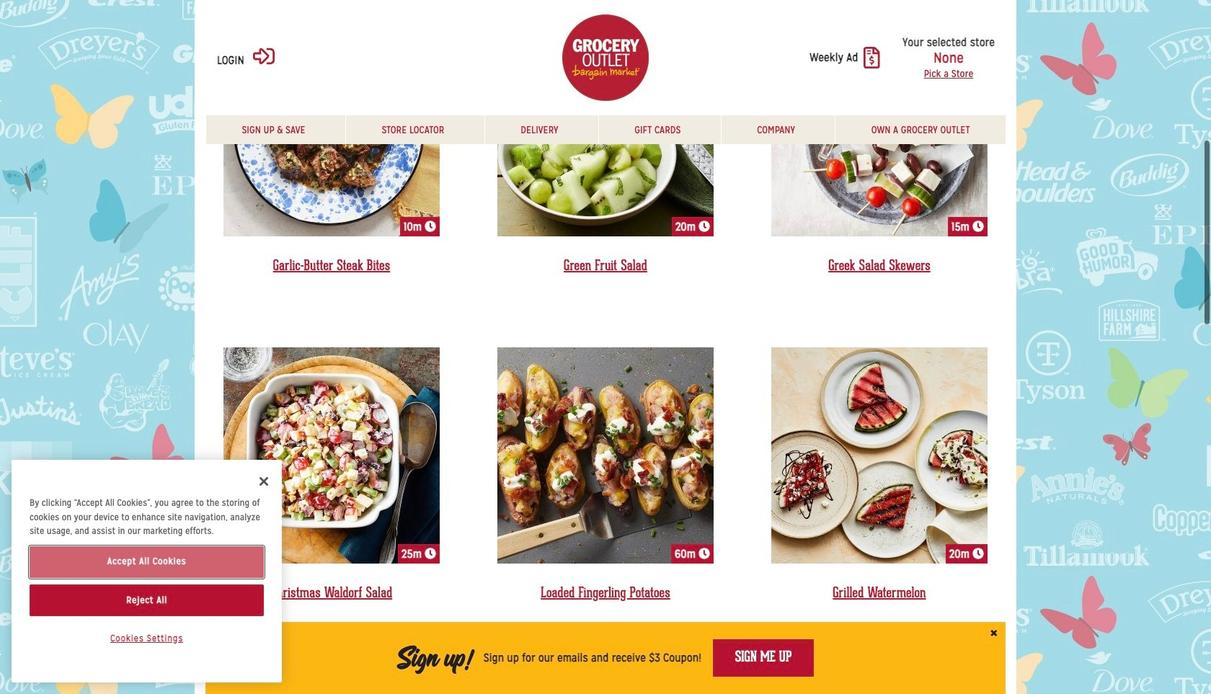 Task type: locate. For each thing, give the bounding box(es) containing it.
clock image
[[425, 220, 436, 232], [973, 220, 984, 232], [973, 548, 984, 559]]

navigation
[[205, 115, 1006, 144]]

clock image
[[699, 220, 710, 232], [425, 548, 436, 559], [699, 548, 710, 559]]

file invoice dollar image
[[864, 47, 880, 68]]



Task type: describe. For each thing, give the bounding box(es) containing it.
grocery outlet image
[[562, 14, 649, 101]]

sign in alt image
[[253, 45, 275, 67]]



